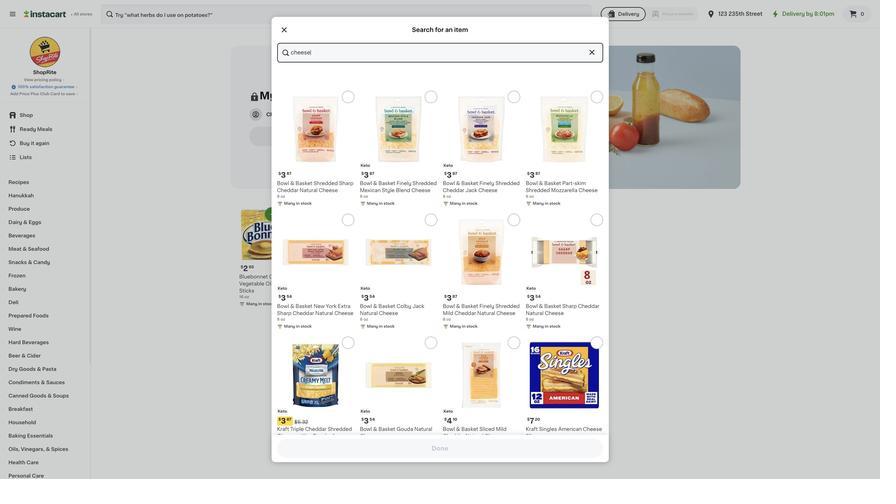 Task type: vqa. For each thing, say whether or not it's contained in the screenshot.
order inside the Earn 5% credit back On every eligible pickup order with Instacart+
no



Task type: locate. For each thing, give the bounding box(es) containing it.
$ inside $ 4 21
[[388, 265, 390, 269]]

10
[[453, 418, 458, 422]]

8 inside 'bowl & basket finely shredded cheddar jack cheese 8 oz'
[[443, 195, 446, 199]]

0 horizontal spatial a
[[309, 434, 312, 439]]

& inside 'bowl & basket finely shredded cheddar jack cheese 8 oz'
[[456, 181, 460, 186]]

many down bowl & basket colby jack natural cheese 8 oz
[[367, 325, 378, 329]]

basket for bowl & basket part-skim shredded mozzarella cheese
[[545, 181, 562, 186]]

instacart logo image
[[24, 10, 66, 18]]

many down mexican
[[367, 202, 378, 206]]

& inside bowl & basket colby jack natural cheese 8 oz
[[373, 304, 377, 309]]

$ 3 87 up triple
[[279, 418, 292, 425]]

in down bowl & basket shredded sharp cheddar natural cheese 8 oz
[[296, 202, 300, 206]]

0 vertical spatial sharp
[[339, 181, 354, 186]]

$ 3 87
[[279, 172, 292, 179], [362, 172, 375, 179], [445, 172, 458, 179], [528, 172, 541, 179], [445, 295, 458, 302], [279, 418, 292, 425]]

8 inside bowl & basket part-skim shredded mozzarella cheese 8 oz
[[526, 195, 529, 199]]

$ 3 87 up bowl & basket part-skim shredded mozzarella cheese 8 oz on the right
[[528, 172, 541, 179]]

2 horizontal spatial 4
[[447, 418, 452, 425]]

$ 3 54 up bowl & basket colby jack natural cheese 8 oz
[[362, 295, 375, 302]]

4 left 43
[[317, 265, 322, 272]]

& inside bowl & basket shredded sharp cheddar natural cheese 8 oz
[[291, 181, 294, 186]]

& inside bowl & basket gouda natural cheese
[[373, 427, 377, 432]]

health
[[8, 461, 25, 465]]

0 horizontal spatial mild
[[443, 311, 454, 316]]

bowl inside bowl & basket shredded sharp cheddar natural cheese 8 oz
[[277, 181, 289, 186]]

123
[[719, 11, 728, 17]]

1 vertical spatial beverages
[[22, 340, 49, 345]]

1 horizontal spatial 4
[[390, 265, 395, 272]]

1 horizontal spatial add
[[352, 212, 363, 217]]

$ 3 54 for bowl & basket gouda natural cheese
[[362, 418, 375, 425]]

finely inside 'bowl & basket finely shredded cheddar jack cheese 8 oz'
[[480, 181, 495, 186]]

jack inside 'bowl & basket finely shredded cheddar jack cheese 8 oz'
[[466, 188, 478, 193]]

all
[[74, 12, 79, 16]]

0 horizontal spatial jack
[[413, 304, 425, 309]]

0 vertical spatial jack
[[466, 188, 478, 193]]

1 horizontal spatial jack
[[466, 188, 478, 193]]

100% satisfaction guarantee
[[18, 85, 74, 89]]

in for bowl & basket finely shredded cheddar jack cheese
[[462, 202, 466, 206]]

cheese inside bowl & basket new york extra sharp cheddar natural cheese 8 oz
[[335, 311, 354, 316]]

bowl inside bowl & basket gouda natural cheese
[[360, 427, 372, 432]]

natural inside the bowl & basket sliced mild cheddar natural cheese
[[466, 434, 484, 439]]

canned goods & soups link
[[4, 390, 85, 403]]

54 for bowl & basket gouda natural cheese
[[370, 418, 375, 422]]

cheddar inside bowl & basket new york extra sharp cheddar natural cheese 8 oz
[[293, 311, 314, 316]]

care inside health care link
[[26, 461, 39, 465]]

stock for bowl & basket sharp cheddar natural cheese
[[550, 325, 561, 329]]

kraft
[[277, 427, 289, 432], [526, 427, 538, 432]]

stock down bowl & basket new york extra sharp cheddar natural cheese 8 oz
[[301, 325, 312, 329]]

many for bluebonnet original vegetable oil spread sticks
[[246, 302, 258, 306]]

finely inside bowl & basket finely shredded mexican style blend cheese 8 oz
[[397, 181, 412, 186]]

$ for kraft singles american cheese slices
[[528, 418, 530, 422]]

many in stock down "style"
[[367, 202, 395, 206]]

finely
[[397, 181, 412, 186], [480, 181, 495, 186], [480, 304, 495, 309]]

basket for bowl & basket shredded sharp cheddar natural cheese
[[296, 181, 313, 186]]

in for bowl & basket colby jack natural cheese
[[379, 325, 383, 329]]

touch
[[313, 434, 328, 439]]

york
[[326, 304, 337, 309]]

1 horizontal spatial mild
[[496, 427, 507, 432]]

1 horizontal spatial delivery
[[783, 11, 805, 17]]

basket inside bowl & basket sharp cheddar natural cheese 8 oz
[[545, 304, 562, 309]]

care down vinegars,
[[26, 461, 39, 465]]

cheddar inside kraft triple cheddar shredded cheese with a touch of philadelphia for a creamy melt
[[305, 427, 327, 432]]

& for meat & seafood
[[23, 247, 27, 252]]

3 for bowl & basket finely shredded mexican style blend cheese
[[364, 172, 369, 179]]

1 horizontal spatial a
[[317, 441, 320, 446]]

oz inside bowl & basket sharp cheddar natural cheese 8 oz
[[530, 318, 534, 322]]

$ 3 87 for bowl & basket part-skim shredded mozzarella cheese
[[528, 172, 541, 179]]

4 for $ 4 43
[[317, 265, 322, 272]]

1 vertical spatial mild
[[496, 427, 507, 432]]

all stores link
[[24, 4, 93, 24]]

bowl inside bowl & basket sharp cheddar natural cheese 8 oz
[[526, 304, 538, 309]]

1 vertical spatial care
[[32, 474, 44, 479]]

$ 3 54 down spread on the bottom left
[[279, 295, 292, 302]]

stock down 'bowl & basket finely shredded mild cheddar natural cheese 8 oz'
[[467, 325, 478, 329]]

bluebonnet original vegetable oil spread sticks 16 oz
[[239, 275, 291, 299]]

& for bowl & basket colby jack natural cheese 8 oz
[[373, 304, 377, 309]]

foods
[[33, 314, 49, 319]]

cheese inside bowl & basket shredded sharp cheddar natural cheese 8 oz
[[319, 188, 338, 193]]

colby
[[397, 304, 412, 309]]

oz inside 'bowl & basket finely shredded cheddar jack cheese 8 oz'
[[447, 195, 451, 199]]

part-
[[563, 181, 575, 186]]

many down 'bowl & basket finely shredded mild cheddar natural cheese 8 oz'
[[450, 325, 461, 329]]

$ for bowl & basket sharp cheddar natural cheese
[[528, 295, 530, 299]]

1 horizontal spatial kraft
[[526, 427, 538, 432]]

0 vertical spatial care
[[26, 461, 39, 465]]

dairy & eggs
[[8, 220, 41, 225]]

product group
[[277, 91, 355, 208], [360, 91, 438, 208], [443, 91, 520, 208], [526, 91, 603, 208], [237, 206, 295, 314], [310, 206, 368, 314], [383, 206, 442, 314], [277, 214, 355, 331], [360, 214, 438, 331], [443, 214, 520, 331], [526, 214, 603, 331], [277, 337, 355, 468], [360, 337, 438, 454], [443, 337, 520, 454], [526, 337, 603, 476]]

oz inside bowl & basket finely shredded mexican style blend cheese 8 oz
[[364, 195, 368, 199]]

mild inside 'bowl & basket finely shredded mild cheddar natural cheese 8 oz'
[[443, 311, 454, 316]]

many in stock down bowl & basket shredded sharp cheddar natural cheese 8 oz
[[284, 202, 312, 206]]

beverages up cider
[[22, 340, 49, 345]]

$ inside the $ 2 65
[[241, 265, 243, 269]]

many for bowl & basket finely shredded mexican style blend cheese
[[367, 202, 378, 206]]

health care
[[8, 461, 39, 465]]

$5.32
[[295, 420, 308, 425]]

natural inside bowl & basket gouda natural cheese
[[415, 427, 433, 432]]

& for snacks & candy
[[28, 260, 32, 265]]

sharp
[[339, 181, 354, 186], [563, 304, 577, 309], [277, 311, 292, 316]]

$ 3 87 up mexican
[[362, 172, 375, 179]]

many in stock down bluebonnet original vegetable oil spread sticks 16 oz on the bottom
[[246, 302, 274, 306]]

& inside "link"
[[48, 394, 52, 399]]

a
[[309, 434, 312, 439], [317, 441, 320, 446]]

candy
[[33, 260, 50, 265]]

many down bowl & basket part-skim shredded mozzarella cheese 8 oz on the right
[[533, 202, 544, 206]]

a right the with
[[309, 434, 312, 439]]

stock for bowl & basket finely shredded cheddar jack cheese
[[467, 202, 478, 206]]

2 vertical spatial sharp
[[277, 311, 292, 316]]

finely for blend
[[397, 181, 412, 186]]

kraft up slices
[[526, 427, 538, 432]]

0 horizontal spatial for
[[309, 441, 316, 446]]

kraft for kraft triple cheddar shredded cheese with a touch of philadelphia for a creamy melt
[[277, 427, 289, 432]]

cheese inside bowl & basket gouda natural cheese
[[360, 434, 379, 439]]

& inside bowl & basket finely shredded mexican style blend cheese 8 oz
[[373, 181, 377, 186]]

$ 3 87 for bowl & basket finely shredded cheddar jack cheese
[[445, 172, 458, 179]]

goods down beer & cider on the left bottom of the page
[[19, 367, 36, 372]]

mexican
[[360, 188, 381, 193]]

$ 3 54 up bowl & basket gouda natural cheese
[[362, 418, 375, 425]]

oz inside bluebonnet original vegetable oil spread sticks 16 oz
[[245, 295, 249, 299]]

many down bowl & basket shredded sharp cheddar natural cheese 8 oz
[[284, 202, 295, 206]]

many in stock down bowl & basket new york extra sharp cheddar natural cheese 8 oz
[[284, 325, 312, 329]]

3 for bowl & basket colby jack natural cheese
[[364, 295, 369, 302]]

my list
[[260, 91, 299, 101]]

8 inside bowl & basket new york extra sharp cheddar natural cheese 8 oz
[[277, 318, 280, 322]]

natural inside bowl & basket colby jack natural cheese 8 oz
[[360, 311, 378, 316]]

many for bowl & basket new york extra sharp cheddar natural cheese
[[284, 325, 295, 329]]

delivery for delivery
[[619, 12, 640, 17]]

care down health care link on the left of page
[[32, 474, 44, 479]]

54
[[287, 295, 292, 299], [370, 295, 375, 299], [536, 295, 541, 299], [370, 418, 375, 422]]

care for health care
[[26, 461, 39, 465]]

stock for bowl & basket shredded sharp cheddar natural cheese
[[301, 202, 312, 206]]

0 horizontal spatial add button
[[339, 208, 366, 221]]

oz
[[281, 195, 285, 199], [364, 195, 368, 199], [447, 195, 451, 199], [530, 195, 534, 199], [245, 295, 249, 299], [281, 318, 285, 322], [364, 318, 368, 322], [447, 318, 451, 322], [530, 318, 534, 322]]

0
[[861, 12, 865, 17]]

& inside bowl & basket sharp cheddar natural cheese 8 oz
[[539, 304, 543, 309]]

bowl & basket new york extra sharp cheddar natural cheese 8 oz
[[277, 304, 354, 322]]

$ 3 54
[[279, 295, 292, 302], [362, 295, 375, 302], [528, 295, 541, 302], [362, 418, 375, 425]]

87 for bowl & basket finely shredded mexican style blend cheese
[[370, 172, 375, 176]]

7
[[530, 418, 535, 425]]

16
[[239, 295, 244, 299]]

87
[[287, 172, 292, 176], [370, 172, 375, 176], [453, 172, 458, 176], [536, 172, 541, 176], [453, 295, 458, 299], [287, 418, 292, 422]]

$ inside $ 4 43
[[314, 265, 317, 269]]

3 for bowl & basket part-skim shredded mozzarella cheese
[[530, 172, 535, 179]]

3 for bowl & basket shredded sharp cheddar natural cheese
[[281, 172, 286, 179]]

in for bowl & basket finely shredded mexican style blend cheese
[[379, 202, 383, 206]]

0 vertical spatial mild
[[443, 311, 454, 316]]

kraft inside kraft singles american cheese slices
[[526, 427, 538, 432]]

$ inside $ 4 10
[[445, 418, 447, 422]]

keto for bowl & basket finely shredded cheddar jack cheese
[[444, 164, 453, 168]]

stock
[[301, 202, 312, 206], [384, 202, 395, 206], [467, 202, 478, 206], [550, 202, 561, 206], [263, 302, 274, 306], [301, 325, 312, 329], [384, 325, 395, 329], [467, 325, 478, 329], [550, 325, 561, 329]]

for left an
[[435, 27, 444, 33]]

frozen
[[8, 274, 26, 278]]

goods down condiments & sauces
[[30, 394, 46, 399]]

bowl & basket shredded sharp cheddar natural cheese 8 oz
[[277, 181, 354, 199]]

bowl for bowl & basket part-skim shredded mozzarella cheese
[[526, 181, 538, 186]]

bowl inside bowl & basket colby jack natural cheese 8 oz
[[360, 304, 372, 309]]

1 horizontal spatial sharp
[[339, 181, 354, 186]]

bowl inside bowl & basket finely shredded mexican style blend cheese 8 oz
[[360, 181, 372, 186]]

100%
[[18, 85, 29, 89]]

54 for bowl & basket new york extra sharp cheddar natural cheese
[[287, 295, 292, 299]]

an
[[446, 27, 453, 33]]

54 down spread on the bottom left
[[287, 295, 292, 299]]

meat
[[8, 247, 21, 252]]

cheddar inside 'bowl & basket finely shredded mild cheddar natural cheese 8 oz'
[[455, 311, 476, 316]]

0 horizontal spatial 4
[[317, 265, 322, 272]]

keto
[[361, 164, 370, 168], [444, 164, 453, 168], [278, 287, 287, 291], [361, 287, 370, 291], [527, 287, 536, 291], [278, 410, 287, 414], [361, 410, 370, 414], [444, 410, 453, 414]]

bowl inside bowl & basket part-skim shredded mozzarella cheese 8 oz
[[526, 181, 538, 186]]

shredded inside 'bowl & basket finely shredded mild cheddar natural cheese 8 oz'
[[496, 304, 520, 309]]

54 up bowl & basket colby jack natural cheese 8 oz
[[370, 295, 375, 299]]

in down 'bowl & basket finely shredded mild cheddar natural cheese 8 oz'
[[462, 325, 466, 329]]

4 left 10
[[447, 418, 452, 425]]

bowl inside bowl & basket new york extra sharp cheddar natural cheese 8 oz
[[277, 304, 289, 309]]

3 for bowl & basket gouda natural cheese
[[364, 418, 369, 425]]

stock down 'bowl & basket finely shredded cheddar jack cheese 8 oz'
[[467, 202, 478, 206]]

snacks
[[8, 260, 27, 265]]

0 vertical spatial for
[[435, 27, 444, 33]]

0 horizontal spatial add
[[10, 92, 18, 96]]

many down bowl & basket sharp cheddar natural cheese 8 oz
[[533, 325, 544, 329]]

keto for bowl & basket finely shredded mexican style blend cheese
[[361, 164, 370, 168]]

baking
[[8, 434, 26, 439]]

oils,
[[8, 447, 20, 452]]

add button
[[339, 208, 366, 221], [413, 208, 440, 221]]

in down bluebonnet original vegetable oil spread sticks 16 oz on the bottom
[[259, 302, 262, 306]]

dry goods & pasta
[[8, 367, 56, 372]]

None search field
[[101, 4, 592, 24], [277, 43, 603, 63], [101, 4, 592, 24]]

bowl inside 'bowl & basket finely shredded mild cheddar natural cheese 8 oz'
[[443, 304, 455, 309]]

1 horizontal spatial for
[[435, 27, 444, 33]]

1 kraft from the left
[[277, 427, 289, 432]]

bowl & basket gouda natural cheese
[[360, 427, 433, 439]]

2 kraft from the left
[[526, 427, 538, 432]]

Search ShopRite... field
[[277, 43, 603, 63]]

kraft inside kraft triple cheddar shredded cheese with a touch of philadelphia for a creamy melt
[[277, 427, 289, 432]]

many in stock for bowl & basket colby jack natural cheese
[[367, 325, 395, 329]]

1 vertical spatial sharp
[[563, 304, 577, 309]]

many for bowl & basket colby jack natural cheese
[[367, 325, 378, 329]]

in down bowl & basket new york extra sharp cheddar natural cheese 8 oz
[[296, 325, 300, 329]]

many in stock down 'bowl & basket finely shredded cheddar jack cheese 8 oz'
[[450, 202, 478, 206]]

many down sticks
[[246, 302, 258, 306]]

87 up mexican
[[370, 172, 375, 176]]

0 horizontal spatial sharp
[[277, 311, 292, 316]]

many down 'bowl & basket finely shredded cheddar jack cheese 8 oz'
[[450, 202, 461, 206]]

eggs
[[29, 220, 41, 225]]

8:01pm
[[815, 11, 835, 17]]

dialog containing 3
[[272, 17, 609, 480]]

87 up bowl & basket part-skim shredded mozzarella cheese 8 oz on the right
[[536, 172, 541, 176]]

in down bowl & basket sharp cheddar natural cheese 8 oz
[[545, 325, 549, 329]]

basket inside 'bowl & basket finely shredded mild cheddar natural cheese 8 oz'
[[462, 304, 479, 309]]

goods
[[19, 367, 36, 372], [30, 394, 46, 399]]

0 vertical spatial a
[[309, 434, 312, 439]]

2 add button from the left
[[413, 208, 440, 221]]

4 inside dialog
[[447, 418, 452, 425]]

basket for bowl & basket finely shredded cheddar jack cheese
[[462, 181, 479, 186]]

87 up 'bowl & basket finely shredded mild cheddar natural cheese 8 oz'
[[453, 295, 458, 299]]

stock for bowl & basket colby jack natural cheese
[[384, 325, 395, 329]]

1 horizontal spatial add button
[[413, 208, 440, 221]]

again
[[36, 141, 49, 146]]

cheese inside 'bowl & basket finely shredded cheddar jack cheese 8 oz'
[[479, 188, 498, 193]]

sticks
[[239, 289, 254, 294]]

of
[[330, 434, 335, 439]]

bowl & basket part-skim shredded mozzarella cheese 8 oz
[[526, 181, 598, 199]]

& for bowl & basket finely shredded mexican style blend cheese 8 oz
[[373, 181, 377, 186]]

christina overa
[[266, 112, 306, 117]]

shredded
[[314, 181, 338, 186], [413, 181, 437, 186], [496, 181, 520, 186], [526, 188, 550, 193], [496, 304, 520, 309], [328, 427, 352, 432]]

2 horizontal spatial add
[[426, 212, 436, 217]]

wine link
[[4, 323, 85, 336]]

8 inside bowl & basket shredded sharp cheddar natural cheese 8 oz
[[277, 195, 280, 199]]

& for bowl & basket gouda natural cheese
[[373, 427, 377, 432]]

stock down bowl & basket part-skim shredded mozzarella cheese 8 oz on the right
[[550, 202, 561, 206]]

$ 3 87 up 'bowl & basket finely shredded cheddar jack cheese 8 oz'
[[445, 172, 458, 179]]

mozzarella
[[552, 188, 578, 193]]

in down "style"
[[379, 202, 383, 206]]

bowl & basket sharp cheddar natural cheese 8 oz
[[526, 304, 600, 322]]

stock for bowl & basket finely shredded mexican style blend cheese
[[384, 202, 395, 206]]

54 up bowl & basket gouda natural cheese
[[370, 418, 375, 422]]

mild inside the bowl & basket sliced mild cheddar natural cheese
[[496, 427, 507, 432]]

beverages down dairy & eggs
[[8, 233, 35, 238]]

shoprite logo image
[[29, 37, 60, 68]]

& for bowl & basket sliced mild cheddar natural cheese
[[456, 427, 460, 432]]

stock down bluebonnet original vegetable oil spread sticks 16 oz on the bottom
[[263, 302, 274, 306]]

1 vertical spatial goods
[[30, 394, 46, 399]]

87 up bowl & basket shredded sharp cheddar natural cheese 8 oz
[[287, 172, 292, 176]]

shredded inside bowl & basket finely shredded mexican style blend cheese 8 oz
[[413, 181, 437, 186]]

$ 3 87 inside $3.87 original price: $5.32 element
[[279, 418, 292, 425]]

finely inside 'bowl & basket finely shredded mild cheddar natural cheese 8 oz'
[[480, 304, 495, 309]]

basket
[[296, 181, 313, 186], [379, 181, 396, 186], [462, 181, 479, 186], [545, 181, 562, 186], [296, 304, 313, 309], [379, 304, 396, 309], [462, 304, 479, 309], [545, 304, 562, 309], [379, 427, 396, 432], [462, 427, 479, 432]]

2 horizontal spatial sharp
[[563, 304, 577, 309]]

shredded inside kraft triple cheddar shredded cheese with a touch of philadelphia for a creamy melt
[[328, 427, 352, 432]]

1 add button from the left
[[339, 208, 366, 221]]

87 up 'bowl & basket finely shredded cheddar jack cheese 8 oz'
[[453, 172, 458, 176]]

54 for bowl & basket sharp cheddar natural cheese
[[536, 295, 541, 299]]

many in stock down bowl & basket part-skim shredded mozzarella cheese 8 oz on the right
[[533, 202, 561, 206]]

in down 'bowl & basket finely shredded cheddar jack cheese 8 oz'
[[462, 202, 466, 206]]

stock down bowl & basket sharp cheddar natural cheese 8 oz
[[550, 325, 561, 329]]

goods inside dry goods & pasta link
[[19, 367, 36, 372]]

sharp inside bowl & basket new york extra sharp cheddar natural cheese 8 oz
[[277, 311, 292, 316]]

many in stock down bowl & basket sharp cheddar natural cheese 8 oz
[[533, 325, 561, 329]]

stock down bowl & basket shredded sharp cheddar natural cheese 8 oz
[[301, 202, 312, 206]]

many down bowl & basket new york extra sharp cheddar natural cheese 8 oz
[[284, 325, 295, 329]]

4 left 21
[[390, 265, 395, 272]]

care inside personal care link
[[32, 474, 44, 479]]

shoprite
[[33, 70, 57, 75]]

$ 3 87 up bowl & basket shredded sharp cheddar natural cheese 8 oz
[[279, 172, 292, 179]]

dry
[[8, 367, 18, 372]]

$ for bowl & basket new york extra sharp cheddar natural cheese
[[279, 295, 281, 299]]

cheese inside kraft singles american cheese slices
[[583, 427, 603, 432]]

add price plus club card to save
[[10, 92, 75, 96]]

many in stock down 'bowl & basket finely shredded mild cheddar natural cheese 8 oz'
[[450, 325, 478, 329]]

snacks & candy
[[8, 260, 50, 265]]

$ 3 54 up bowl & basket sharp cheddar natural cheese 8 oz
[[528, 295, 541, 302]]

canned goods & soups
[[8, 394, 69, 399]]

$ inside $ 7 20
[[528, 418, 530, 422]]

$ 3 87 for bowl & basket finely shredded mexican style blend cheese
[[362, 172, 375, 179]]

87 left the $5.32
[[287, 418, 292, 422]]

0 vertical spatial goods
[[19, 367, 36, 372]]

many in stock for bowl & basket finely shredded mild cheddar natural cheese
[[450, 325, 478, 329]]

in down bowl & basket colby jack natural cheese 8 oz
[[379, 325, 383, 329]]

0 horizontal spatial kraft
[[277, 427, 289, 432]]

keto for bowl & basket sharp cheddar natural cheese
[[527, 287, 536, 291]]

many for bowl & basket finely shredded mild cheddar natural cheese
[[450, 325, 461, 329]]

1 vertical spatial for
[[309, 441, 316, 446]]

54 up bowl & basket sharp cheddar natural cheese 8 oz
[[536, 295, 541, 299]]

personal care link
[[4, 470, 85, 480]]

& for bowl & basket finely shredded cheddar jack cheese 8 oz
[[456, 181, 460, 186]]

&
[[291, 181, 294, 186], [373, 181, 377, 186], [456, 181, 460, 186], [539, 181, 543, 186], [23, 220, 27, 225], [23, 247, 27, 252], [28, 260, 32, 265], [291, 304, 294, 309], [373, 304, 377, 309], [456, 304, 460, 309], [539, 304, 543, 309], [22, 354, 26, 359], [37, 367, 41, 372], [41, 380, 45, 385], [48, 394, 52, 399], [373, 427, 377, 432], [456, 427, 460, 432], [46, 447, 50, 452]]

dialog
[[272, 17, 609, 480]]

3 for bowl & basket new york extra sharp cheddar natural cheese
[[281, 295, 286, 302]]

natural inside bowl & basket new york extra sharp cheddar natural cheese 8 oz
[[316, 311, 333, 316]]

finely for natural
[[480, 304, 495, 309]]

& inside bowl & basket part-skim shredded mozzarella cheese 8 oz
[[539, 181, 543, 186]]

many in stock for bluebonnet original vegetable oil spread sticks
[[246, 302, 274, 306]]

bowl inside 'bowl & basket finely shredded cheddar jack cheese 8 oz'
[[443, 181, 455, 186]]

a down touch
[[317, 441, 320, 446]]

gouda
[[397, 427, 413, 432]]

buy
[[20, 141, 30, 146]]

save
[[66, 92, 75, 96]]

$ for bowl & basket shredded sharp cheddar natural cheese
[[279, 172, 281, 176]]

cheese inside the bowl & basket sliced mild cheddar natural cheese
[[485, 434, 504, 439]]

87 for bowl & basket finely shredded cheddar jack cheese
[[453, 172, 458, 176]]

basket inside 'bowl & basket finely shredded cheddar jack cheese 8 oz'
[[462, 181, 479, 186]]

in down bowl & basket part-skim shredded mozzarella cheese 8 oz on the right
[[545, 202, 549, 206]]

$ 3 87 up 'bowl & basket finely shredded mild cheddar natural cheese 8 oz'
[[445, 295, 458, 302]]

cheese inside kraft triple cheddar shredded cheese with a touch of philadelphia for a creamy melt
[[277, 434, 296, 439]]

stock down bowl & basket colby jack natural cheese 8 oz
[[384, 325, 395, 329]]

condiments
[[8, 380, 40, 385]]

cheddar inside the bowl & basket sliced mild cheddar natural cheese
[[443, 434, 465, 439]]

shop
[[20, 113, 33, 118]]

for down touch
[[309, 441, 316, 446]]

4 for $ 4 21
[[390, 265, 395, 272]]

$ 3 87 for bowl & basket finely shredded mild cheddar natural cheese
[[445, 295, 458, 302]]

many in stock down bowl & basket colby jack natural cheese 8 oz
[[367, 325, 395, 329]]

& inside bowl & basket new york extra sharp cheddar natural cheese 8 oz
[[291, 304, 294, 309]]

many inside product group
[[246, 302, 258, 306]]

& inside the bowl & basket sliced mild cheddar natural cheese
[[456, 427, 460, 432]]

1 vertical spatial jack
[[413, 304, 425, 309]]

cheese inside 'bowl & basket finely shredded mild cheddar natural cheese 8 oz'
[[497, 311, 516, 316]]

bowl for bowl & basket finely shredded mexican style blend cheese
[[360, 181, 372, 186]]

sharp inside bowl & basket sharp cheddar natural cheese 8 oz
[[563, 304, 577, 309]]

& inside 'bowl & basket finely shredded mild cheddar natural cheese 8 oz'
[[456, 304, 460, 309]]

8 inside bowl & basket finely shredded mexican style blend cheese 8 oz
[[360, 195, 363, 199]]

spread
[[274, 282, 291, 287]]

0 horizontal spatial delivery
[[619, 12, 640, 17]]

my
[[260, 91, 277, 101]]

cheese inside bowl & basket part-skim shredded mozzarella cheese 8 oz
[[579, 188, 598, 193]]

stock down "style"
[[384, 202, 395, 206]]

basket inside bowl & basket new york extra sharp cheddar natural cheese 8 oz
[[296, 304, 313, 309]]

basket inside bowl & basket finely shredded mexican style blend cheese 8 oz
[[379, 181, 396, 186]]

4 for $ 4 10
[[447, 418, 452, 425]]

many in stock for bowl & basket new york extra sharp cheddar natural cheese
[[284, 325, 312, 329]]

slices
[[526, 434, 541, 439]]

add inside 'link'
[[10, 92, 18, 96]]

kraft left triple
[[277, 427, 289, 432]]



Task type: describe. For each thing, give the bounding box(es) containing it.
vegetable
[[239, 282, 264, 287]]

view pricing policy link
[[24, 77, 66, 83]]

many in stock for bowl & basket finely shredded mexican style blend cheese
[[367, 202, 395, 206]]

0 button
[[843, 6, 872, 23]]

vinegars,
[[21, 447, 45, 452]]

many in stock for bowl & basket shredded sharp cheddar natural cheese
[[284, 202, 312, 206]]

natural inside bowl & basket sharp cheddar natural cheese 8 oz
[[526, 311, 544, 316]]

bowl & basket finely shredded mexican style blend cheese 8 oz
[[360, 181, 437, 199]]

& for condiments & sauces
[[41, 380, 45, 385]]

breakfast link
[[4, 403, 85, 416]]

54 for bowl & basket colby jack natural cheese
[[370, 295, 375, 299]]

hanukkah
[[8, 193, 34, 198]]

jack inside bowl & basket colby jack natural cheese 8 oz
[[413, 304, 425, 309]]

christina
[[266, 112, 290, 117]]

basket inside the bowl & basket sliced mild cheddar natural cheese
[[462, 427, 479, 432]]

stock for bluebonnet original vegetable oil spread sticks
[[263, 302, 274, 306]]

spices
[[51, 447, 68, 452]]

essentials
[[27, 434, 53, 439]]

bowl inside the bowl & basket sliced mild cheddar natural cheese
[[443, 427, 455, 432]]

melt
[[342, 441, 353, 446]]

baking essentials
[[8, 434, 53, 439]]

& for bowl & basket new york extra sharp cheddar natural cheese 8 oz
[[291, 304, 294, 309]]

household link
[[4, 416, 85, 430]]

cheddar inside bowl & basket shredded sharp cheddar natural cheese 8 oz
[[277, 188, 299, 193]]

stock for bowl & basket new york extra sharp cheddar natural cheese
[[301, 325, 312, 329]]

keto for bowl & basket gouda natural cheese
[[361, 410, 370, 414]]

in for bowl & basket finely shredded mild cheddar natural cheese
[[462, 325, 466, 329]]

87 for bowl & basket finely shredded mild cheddar natural cheese
[[453, 295, 458, 299]]

card
[[50, 92, 60, 96]]

& for bowl & basket part-skim shredded mozzarella cheese 8 oz
[[539, 181, 543, 186]]

cheddar inside 'bowl & basket finely shredded cheddar jack cheese 8 oz'
[[443, 188, 465, 193]]

dairy
[[8, 220, 22, 225]]

123 235th street button
[[708, 4, 763, 24]]

sharp inside bowl & basket shredded sharp cheddar natural cheese 8 oz
[[339, 181, 354, 186]]

delivery by 8:01pm
[[783, 11, 835, 17]]

oils, vinegars, & spices link
[[4, 443, 85, 456]]

1 vertical spatial a
[[317, 441, 320, 446]]

natural inside 'bowl & basket finely shredded mild cheddar natural cheese 8 oz'
[[478, 311, 495, 316]]

creamy
[[321, 441, 340, 446]]

& for beer & cider
[[22, 354, 26, 359]]

oz inside bowl & basket part-skim shredded mozzarella cheese 8 oz
[[530, 195, 534, 199]]

original
[[269, 275, 288, 280]]

item
[[454, 27, 468, 33]]

bowl for bowl & basket sharp cheddar natural cheese
[[526, 304, 538, 309]]

$ 4 43
[[314, 265, 328, 272]]

2
[[243, 265, 248, 272]]

many in stock for bowl & basket part-skim shredded mozzarella cheese
[[533, 202, 561, 206]]

goods for canned
[[30, 394, 46, 399]]

philadelphia
[[277, 441, 307, 446]]

stock for bowl & basket finely shredded mild cheddar natural cheese
[[467, 325, 478, 329]]

for inside kraft triple cheddar shredded cheese with a touch of philadelphia for a creamy melt
[[309, 441, 316, 446]]

lists
[[20, 155, 32, 160]]

in for bowl & basket new york extra sharp cheddar natural cheese
[[296, 325, 300, 329]]

oz inside 'bowl & basket finely shredded mild cheddar natural cheese 8 oz'
[[447, 318, 451, 322]]

87 for bowl & basket part-skim shredded mozzarella cheese
[[536, 172, 541, 176]]

skim
[[575, 181, 587, 186]]

& for bowl & basket finely shredded mild cheddar natural cheese 8 oz
[[456, 304, 460, 309]]

household
[[8, 420, 36, 425]]

235th
[[729, 11, 745, 17]]

in for bowl & basket part-skim shredded mozzarella cheese
[[545, 202, 549, 206]]

delivery button
[[601, 7, 646, 21]]

oz inside bowl & basket shredded sharp cheddar natural cheese 8 oz
[[281, 195, 285, 199]]

0 vertical spatial beverages
[[8, 233, 35, 238]]

cheddar inside bowl & basket sharp cheddar natural cheese 8 oz
[[578, 304, 600, 309]]

care for personal care
[[32, 474, 44, 479]]

keto for bowl & basket new york extra sharp cheddar natural cheese
[[278, 287, 287, 291]]

pasta
[[42, 367, 56, 372]]

$ 3 54 for bowl & basket colby jack natural cheese
[[362, 295, 375, 302]]

product group containing 7
[[526, 337, 603, 476]]

43
[[323, 265, 328, 269]]

bowl for bowl & basket finely shredded mild cheddar natural cheese
[[443, 304, 455, 309]]

finely for cheese
[[480, 181, 495, 186]]

shredded inside bowl & basket shredded sharp cheddar natural cheese 8 oz
[[314, 181, 338, 186]]

$ for bowl & basket gouda natural cheese
[[362, 418, 364, 422]]

search
[[412, 27, 434, 33]]

oils, vinegars, & spices
[[8, 447, 68, 452]]

$ 3 54 for bowl & basket new york extra sharp cheddar natural cheese
[[279, 295, 292, 302]]

snacks & candy link
[[4, 256, 85, 269]]

$ 3 87 for bowl & basket shredded sharp cheddar natural cheese
[[279, 172, 292, 179]]

hanukkah link
[[4, 189, 85, 203]]

produce
[[8, 207, 30, 212]]

frozen link
[[4, 269, 85, 283]]

meat & seafood
[[8, 247, 49, 252]]

kraft for kraft singles american cheese slices
[[526, 427, 538, 432]]

triple
[[291, 427, 304, 432]]

basket for bowl & basket finely shredded mild cheddar natural cheese
[[462, 304, 479, 309]]

recipes link
[[4, 176, 85, 189]]

extra
[[338, 304, 351, 309]]

3 inside $3.87 original price: $5.32 element
[[281, 418, 286, 425]]

breakfast
[[8, 407, 33, 412]]

hard beverages
[[8, 340, 49, 345]]

bowl for bowl & basket finely shredded cheddar jack cheese
[[443, 181, 455, 186]]

lists link
[[4, 150, 85, 165]]

many in stock for bowl & basket finely shredded cheddar jack cheese
[[450, 202, 478, 206]]

$ for bluebonnet original vegetable oil spread sticks
[[241, 265, 243, 269]]

& for dairy & eggs
[[23, 220, 27, 225]]

bowl for bowl & basket shredded sharp cheddar natural cheese
[[277, 181, 289, 186]]

sauces
[[46, 380, 65, 385]]

basket for bowl & basket colby jack natural cheese
[[379, 304, 396, 309]]

$ 4 10
[[445, 418, 458, 425]]

new
[[314, 304, 325, 309]]

many for bowl & basket part-skim shredded mozzarella cheese
[[533, 202, 544, 206]]

cheese inside bowl & basket colby jack natural cheese 8 oz
[[379, 311, 398, 316]]

& for bowl & basket shredded sharp cheddar natural cheese 8 oz
[[291, 181, 294, 186]]

prepared foods link
[[4, 309, 85, 323]]

goods for dry
[[19, 367, 36, 372]]

recipes
[[8, 180, 29, 185]]

$ 7 20
[[528, 418, 541, 425]]

$ for bowl & basket colby jack natural cheese
[[362, 295, 364, 299]]

dairy & eggs link
[[4, 216, 85, 229]]

bowl for bowl & basket colby jack natural cheese
[[360, 304, 372, 309]]

in for bluebonnet original vegetable oil spread sticks
[[259, 302, 262, 306]]

basket for bowl & basket sharp cheddar natural cheese
[[545, 304, 562, 309]]

keto for bowl & basket sliced mild cheddar natural cheese
[[444, 410, 453, 414]]

hard beverages link
[[4, 336, 85, 349]]

3 for bowl & basket finely shredded mild cheddar natural cheese
[[447, 295, 452, 302]]

& for bowl & basket sharp cheddar natural cheese 8 oz
[[539, 304, 543, 309]]

service type group
[[601, 7, 699, 21]]

8 inside bowl & basket sharp cheddar natural cheese 8 oz
[[526, 318, 529, 322]]

$ for bowl & basket finely shredded cheddar jack cheese
[[445, 172, 447, 176]]

basket inside bowl & basket gouda natural cheese
[[379, 427, 396, 432]]

beer & cider
[[8, 354, 41, 359]]

$ for bowl & basket part-skim shredded mozzarella cheese
[[528, 172, 530, 176]]

search for an item
[[412, 27, 468, 33]]

blend
[[396, 188, 411, 193]]

shredded inside 'bowl & basket finely shredded cheddar jack cheese 8 oz'
[[496, 181, 520, 186]]

87 for bowl & basket shredded sharp cheddar natural cheese
[[287, 172, 292, 176]]

all stores
[[74, 12, 92, 16]]

many in stock for bowl & basket sharp cheddar natural cheese
[[533, 325, 561, 329]]

bowl & basket finely shredded cheddar jack cheese 8 oz
[[443, 181, 520, 199]]

by
[[807, 11, 814, 17]]

list
[[279, 91, 299, 101]]

keto for bowl & basket colby jack natural cheese
[[361, 287, 370, 291]]

canned
[[8, 394, 28, 399]]

none search field search shoprite...
[[277, 43, 603, 63]]

personal care
[[8, 474, 44, 479]]

cheese inside bowl & basket sharp cheddar natural cheese 8 oz
[[545, 311, 564, 316]]

buy it again link
[[4, 136, 85, 150]]

cheese inside bowl & basket finely shredded mexican style blend cheese 8 oz
[[412, 188, 431, 193]]

$ for bowl & basket sliced mild cheddar natural cheese
[[445, 418, 447, 422]]

beer & cider link
[[4, 349, 85, 363]]

many for bowl & basket sharp cheddar natural cheese
[[533, 325, 544, 329]]

shop link
[[4, 108, 85, 122]]

delivery for delivery by 8:01pm
[[783, 11, 805, 17]]

product group containing 2
[[237, 206, 295, 314]]

policy
[[49, 78, 62, 82]]

personal
[[8, 474, 31, 479]]

prepared foods
[[8, 314, 49, 319]]

stock for bowl & basket part-skim shredded mozzarella cheese
[[550, 202, 561, 206]]

$ for bowl & basket finely shredded mexican style blend cheese
[[362, 172, 364, 176]]

many for bowl & basket shredded sharp cheddar natural cheese
[[284, 202, 295, 206]]

shredded inside bowl & basket part-skim shredded mozzarella cheese 8 oz
[[526, 188, 550, 193]]

bowl for bowl & basket new york extra sharp cheddar natural cheese
[[277, 304, 289, 309]]

$ 2 65
[[241, 265, 254, 272]]

prepared
[[8, 314, 32, 319]]

seafood
[[28, 247, 49, 252]]

oz inside bowl & basket colby jack natural cheese 8 oz
[[364, 318, 368, 322]]

keto for kraft triple cheddar shredded cheese with a touch of philadelphia for a creamy melt
[[278, 410, 287, 414]]

100% satisfaction guarantee button
[[11, 83, 79, 90]]

8 inside 'bowl & basket finely shredded mild cheddar natural cheese 8 oz'
[[443, 318, 446, 322]]

singles
[[539, 427, 557, 432]]

123 235th street
[[719, 11, 763, 17]]

natural inside bowl & basket shredded sharp cheddar natural cheese 8 oz
[[300, 188, 318, 193]]

oz inside bowl & basket new york extra sharp cheddar natural cheese 8 oz
[[281, 318, 285, 322]]

with
[[298, 434, 308, 439]]

overa
[[291, 112, 306, 117]]

many for bowl & basket finely shredded cheddar jack cheese
[[450, 202, 461, 206]]

8 inside bowl & basket colby jack natural cheese 8 oz
[[360, 318, 363, 322]]

$ for bowl & basket finely shredded mild cheddar natural cheese
[[445, 295, 447, 299]]

it
[[31, 141, 34, 146]]

guarantee
[[54, 85, 74, 89]]

club
[[40, 92, 49, 96]]

$3.87 original price: $5.32 element
[[277, 417, 355, 426]]



